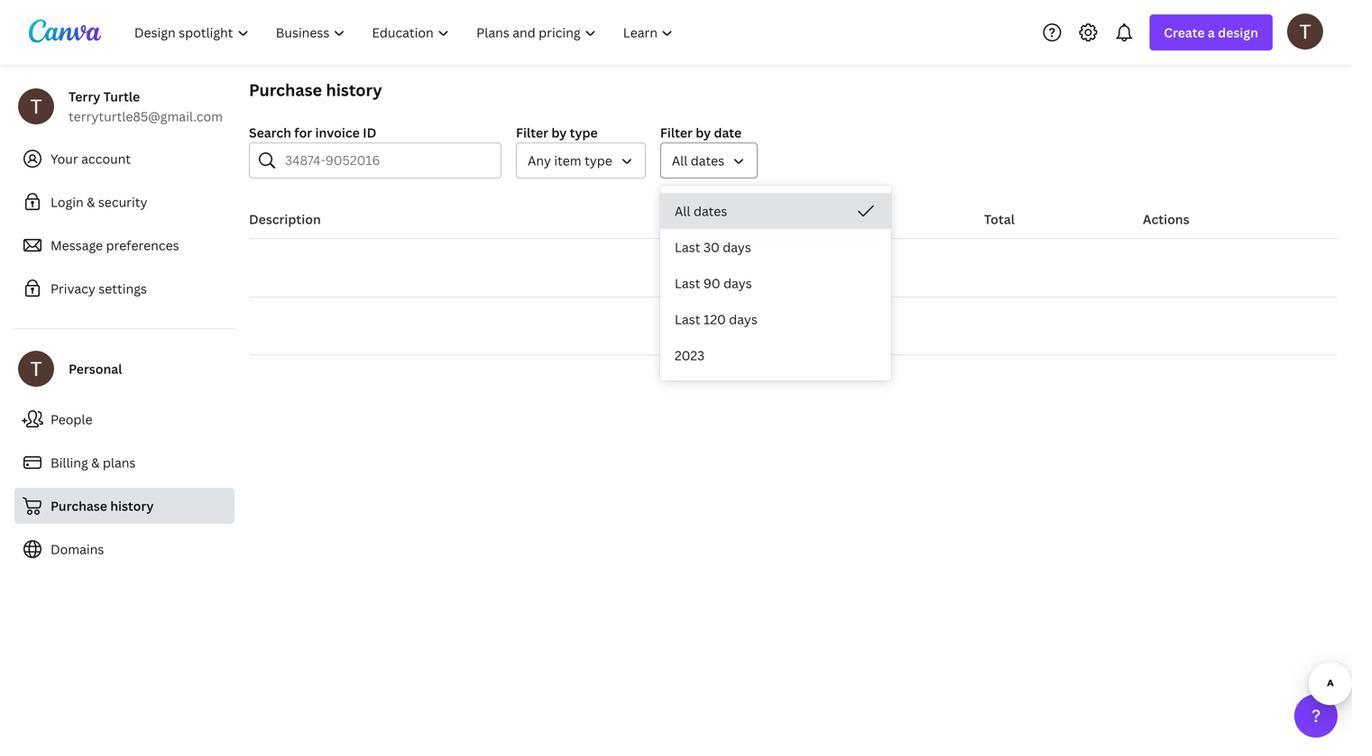 Task type: locate. For each thing, give the bounding box(es) containing it.
purchase history link
[[14, 488, 235, 524]]

2 vertical spatial last
[[675, 311, 701, 328]]

1 vertical spatial dates
[[694, 203, 728, 220]]

days inside last 90 days "button"
[[724, 275, 752, 292]]

settings
[[99, 280, 147, 297]]

all left on
[[675, 203, 691, 220]]

purchase history
[[249, 79, 382, 101], [51, 498, 154, 515]]

billing
[[51, 454, 88, 472]]

people link
[[14, 402, 235, 438]]

login & security
[[51, 194, 147, 211]]

all down filter by date
[[672, 152, 688, 169]]

last 30 days button
[[661, 229, 892, 265]]

your account link
[[14, 141, 235, 177]]

dates
[[691, 152, 725, 169], [694, 203, 728, 220]]

1 horizontal spatial purchase
[[249, 79, 322, 101]]

people
[[51, 411, 93, 428]]

last for last 120 days
[[675, 311, 701, 328]]

1 horizontal spatial by
[[696, 124, 711, 141]]

last inside button
[[675, 311, 701, 328]]

results
[[763, 318, 805, 335]]

days
[[723, 239, 752, 256], [724, 275, 752, 292], [729, 311, 758, 328]]

1 vertical spatial history
[[110, 498, 154, 515]]

1 by from the left
[[552, 124, 567, 141]]

for
[[294, 124, 312, 141]]

type up any item type button on the left
[[570, 124, 598, 141]]

last inside button
[[675, 239, 701, 256]]

2 vertical spatial days
[[729, 311, 758, 328]]

history up domains link
[[110, 498, 154, 515]]

domains link
[[14, 532, 235, 568]]

filter
[[516, 124, 549, 141], [660, 124, 693, 141]]

all dates down filter by date
[[672, 152, 725, 169]]

login
[[51, 194, 84, 211]]

0 vertical spatial all dates
[[672, 152, 725, 169]]

billing & plans link
[[14, 445, 235, 481]]

type inside button
[[585, 152, 613, 169]]

all dates
[[672, 152, 725, 169], [675, 203, 728, 220]]

history up id
[[326, 79, 382, 101]]

1 horizontal spatial history
[[326, 79, 382, 101]]

days inside last 30 days button
[[723, 239, 752, 256]]

purchase up domains
[[51, 498, 107, 515]]

login & security link
[[14, 184, 235, 220]]

1 vertical spatial purchase
[[51, 498, 107, 515]]

0 horizontal spatial purchase
[[51, 498, 107, 515]]

message preferences
[[51, 237, 179, 254]]

last left 90
[[675, 275, 701, 292]]

& left plans
[[91, 454, 100, 472]]

by for type
[[552, 124, 567, 141]]

your
[[51, 150, 78, 167]]

last
[[675, 239, 701, 256], [675, 275, 701, 292], [675, 311, 701, 328]]

0 vertical spatial days
[[723, 239, 752, 256]]

dates inside button
[[691, 152, 725, 169]]

1 vertical spatial days
[[724, 275, 752, 292]]

0 horizontal spatial purchase history
[[51, 498, 154, 515]]

all dates up 30
[[675, 203, 728, 220]]

dates up 30
[[694, 203, 728, 220]]

0 vertical spatial all
[[672, 152, 688, 169]]

days for last 120 days
[[729, 311, 758, 328]]

terry turtle terryturtle85@gmail.com
[[69, 88, 223, 125]]

Search for invoice ID text field
[[285, 143, 490, 178]]

filter by date
[[660, 124, 742, 141]]

date
[[714, 124, 742, 141]]

1 vertical spatial &
[[91, 454, 100, 472]]

invoice
[[315, 124, 360, 141]]

all dates inside button
[[675, 203, 728, 220]]

filter up all dates button
[[660, 124, 693, 141]]

purchase history up 'search for invoice id'
[[249, 79, 382, 101]]

type right item
[[585, 152, 613, 169]]

All dates button
[[660, 143, 758, 179]]

days for last 30 days
[[723, 239, 752, 256]]

filter up any
[[516, 124, 549, 141]]

0 vertical spatial dates
[[691, 152, 725, 169]]

status
[[826, 211, 865, 228]]

0 vertical spatial last
[[675, 239, 701, 256]]

last inside "button"
[[675, 275, 701, 292]]

last for last 90 days
[[675, 275, 701, 292]]

by for date
[[696, 124, 711, 141]]

list box
[[661, 193, 892, 374]]

description
[[249, 211, 321, 228]]

1 horizontal spatial filter
[[660, 124, 693, 141]]

1 last from the top
[[675, 239, 701, 256]]

dates down filter by date
[[691, 152, 725, 169]]

& right login
[[87, 194, 95, 211]]

2 last from the top
[[675, 275, 701, 292]]

days right 30
[[723, 239, 752, 256]]

0 vertical spatial &
[[87, 194, 95, 211]]

item
[[554, 152, 582, 169]]

preferences
[[106, 237, 179, 254]]

all
[[672, 152, 688, 169], [675, 203, 691, 220]]

1 vertical spatial all
[[675, 203, 691, 220]]

0 vertical spatial history
[[326, 79, 382, 101]]

filter by type
[[516, 124, 598, 141]]

dates inside button
[[694, 203, 728, 220]]

all dates inside button
[[672, 152, 725, 169]]

1 vertical spatial type
[[585, 152, 613, 169]]

days right 90
[[724, 275, 752, 292]]

id
[[363, 124, 377, 141]]

purchase up the search
[[249, 79, 322, 101]]

top level navigation element
[[123, 14, 689, 51]]

found
[[808, 318, 844, 335]]

0 vertical spatial type
[[570, 124, 598, 141]]

0 vertical spatial purchase
[[249, 79, 322, 101]]

days inside last 120 days button
[[729, 311, 758, 328]]

1 vertical spatial last
[[675, 275, 701, 292]]

type for filter by type
[[570, 124, 598, 141]]

by left the date
[[696, 124, 711, 141]]

purchase
[[249, 79, 322, 101], [51, 498, 107, 515]]

days right the '120'
[[729, 311, 758, 328]]

all dates button
[[661, 193, 892, 229]]

last left 30
[[675, 239, 701, 256]]

1 vertical spatial all dates
[[675, 203, 728, 220]]

last left the '120'
[[675, 311, 701, 328]]

last 90 days
[[675, 275, 752, 292]]

3 last from the top
[[675, 311, 701, 328]]

&
[[87, 194, 95, 211], [91, 454, 100, 472]]

on
[[719, 211, 737, 228]]

0 horizontal spatial by
[[552, 124, 567, 141]]

last 120 days button
[[661, 301, 892, 338]]

1 vertical spatial purchase history
[[51, 498, 154, 515]]

by up item
[[552, 124, 567, 141]]

history
[[326, 79, 382, 101], [110, 498, 154, 515]]

account
[[81, 150, 131, 167]]

last 30 days
[[675, 239, 752, 256]]

0 horizontal spatial filter
[[516, 124, 549, 141]]

filter for filter by type
[[516, 124, 549, 141]]

2 by from the left
[[696, 124, 711, 141]]

create a design
[[1164, 24, 1259, 41]]

1 filter from the left
[[516, 124, 549, 141]]

turtle
[[103, 88, 140, 105]]

2023 button
[[661, 338, 892, 374]]

1 horizontal spatial purchase history
[[249, 79, 382, 101]]

by
[[552, 124, 567, 141], [696, 124, 711, 141]]

last 120 days
[[675, 311, 758, 328]]

& for login
[[87, 194, 95, 211]]

2 filter from the left
[[660, 124, 693, 141]]

terryturtle85@gmail.com
[[69, 108, 223, 125]]

no
[[743, 318, 760, 335]]

type
[[570, 124, 598, 141], [585, 152, 613, 169]]

last for last 30 days
[[675, 239, 701, 256]]

purchase history down billing & plans
[[51, 498, 154, 515]]

create a design button
[[1150, 14, 1273, 51]]



Task type: vqa. For each thing, say whether or not it's contained in the screenshot.
Purchase history to the left
yes



Task type: describe. For each thing, give the bounding box(es) containing it.
privacy settings link
[[14, 271, 235, 307]]

a
[[1208, 24, 1216, 41]]

your account
[[51, 150, 131, 167]]

security
[[98, 194, 147, 211]]

last 90 days button
[[661, 265, 892, 301]]

2023
[[675, 347, 705, 364]]

search
[[249, 124, 291, 141]]

120
[[704, 311, 726, 328]]

terry turtle image
[[1288, 13, 1324, 49]]

privacy
[[51, 280, 96, 297]]

2023 option
[[661, 338, 892, 374]]

30
[[704, 239, 720, 256]]

plans
[[103, 454, 136, 472]]

created on
[[667, 211, 737, 228]]

any item type
[[528, 152, 613, 169]]

all dates option
[[661, 193, 892, 229]]

last 30 days option
[[661, 229, 892, 265]]

Any item type button
[[516, 143, 646, 179]]

0 vertical spatial purchase history
[[249, 79, 382, 101]]

create
[[1164, 24, 1205, 41]]

0 horizontal spatial history
[[110, 498, 154, 515]]

personal
[[69, 361, 122, 378]]

actions
[[1143, 211, 1190, 228]]

domains
[[51, 541, 104, 558]]

last 90 days option
[[661, 265, 892, 301]]

all inside button
[[675, 203, 691, 220]]

last 120 days option
[[661, 301, 892, 338]]

message
[[51, 237, 103, 254]]

billing & plans
[[51, 454, 136, 472]]

created
[[667, 211, 716, 228]]

days for last 90 days
[[724, 275, 752, 292]]

& for billing
[[91, 454, 100, 472]]

any
[[528, 152, 551, 169]]

all inside button
[[672, 152, 688, 169]]

terry
[[69, 88, 100, 105]]

message preferences link
[[14, 227, 235, 264]]

90
[[704, 275, 721, 292]]

total
[[985, 211, 1015, 228]]

type for any item type
[[585, 152, 613, 169]]

filter for filter by date
[[660, 124, 693, 141]]

list box containing all dates
[[661, 193, 892, 374]]

privacy settings
[[51, 280, 147, 297]]

no results found
[[743, 318, 844, 335]]

design
[[1219, 24, 1259, 41]]

search for invoice id
[[249, 124, 377, 141]]



